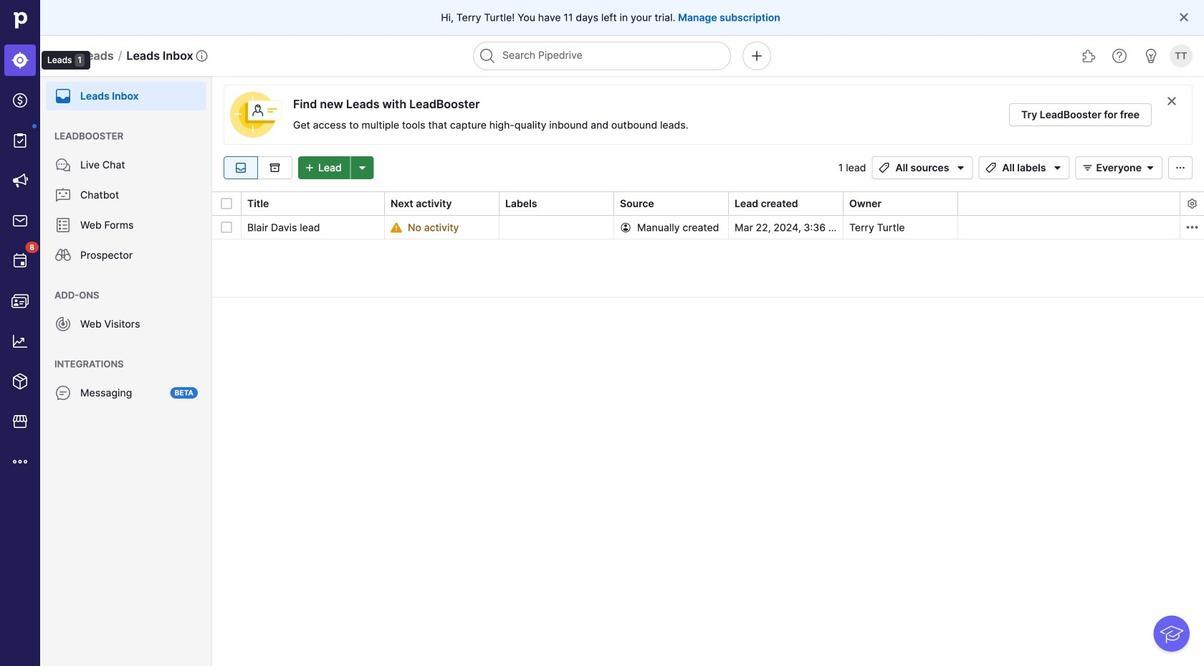 Task type: vqa. For each thing, say whether or not it's contained in the screenshot.
Search Pipedrive field
yes



Task type: describe. For each thing, give the bounding box(es) containing it.
4 color undefined image from the top
[[55, 316, 72, 333]]

Search Pipedrive field
[[473, 42, 732, 70]]

1 vertical spatial color secondary image
[[1187, 198, 1199, 209]]

sales inbox image
[[11, 212, 29, 229]]

1 color undefined image from the top
[[55, 87, 72, 105]]

color undefined image right sales inbox image
[[55, 217, 72, 234]]

info image
[[196, 50, 208, 62]]

insights image
[[11, 333, 29, 350]]

color undefined image right products icon
[[55, 384, 72, 402]]

0 horizontal spatial color secondary image
[[1167, 95, 1178, 107]]

deals image
[[11, 92, 29, 109]]

add lead element
[[298, 156, 374, 179]]

sales assistant image
[[1143, 47, 1160, 65]]

color undefined image up "contacts" icon on the left of the page
[[11, 252, 29, 270]]

marketplace image
[[11, 413, 29, 430]]

color secondary image
[[1184, 219, 1202, 236]]

more image
[[11, 453, 29, 470]]



Task type: locate. For each thing, give the bounding box(es) containing it.
menu
[[0, 0, 90, 666], [40, 76, 212, 666]]

grid
[[212, 191, 1205, 666]]

color undefined image right 'campaigns' icon
[[55, 156, 72, 174]]

inbox image
[[232, 162, 250, 174]]

archive image
[[266, 162, 284, 174]]

quick add image
[[749, 47, 766, 65]]

color undefined image
[[55, 87, 72, 105], [55, 186, 72, 204], [55, 247, 72, 264], [55, 316, 72, 333]]

color primary image
[[301, 162, 318, 174], [876, 162, 893, 174], [953, 162, 970, 174], [221, 222, 232, 233]]

campaigns image
[[11, 172, 29, 189]]

menu toggle image
[[55, 47, 72, 65]]

color undefined image up 'campaigns' icon
[[11, 132, 29, 149]]

knowledge center bot, also known as kc bot is an onboarding assistant that allows you to see the list of onboarding items in one place for quick and easy reference. this improves your in-app experience. image
[[1154, 616, 1191, 652]]

leads image
[[11, 52, 29, 69]]

home image
[[9, 9, 31, 31]]

1 horizontal spatial color secondary image
[[1187, 198, 1199, 209]]

products image
[[11, 373, 29, 390]]

0 vertical spatial color secondary image
[[1167, 95, 1178, 107]]

3 color undefined image from the top
[[55, 247, 72, 264]]

color warning image
[[391, 222, 402, 233]]

color primary image inside add lead element
[[301, 162, 318, 174]]

color primary image
[[1179, 11, 1191, 23], [983, 162, 1000, 174], [1050, 162, 1067, 174], [1080, 162, 1097, 174], [1142, 162, 1160, 174], [1173, 162, 1190, 174], [221, 198, 232, 209], [620, 222, 632, 233]]

row
[[212, 216, 1205, 240]]

2 color undefined image from the top
[[55, 186, 72, 204]]

contacts image
[[11, 293, 29, 310]]

quick help image
[[1112, 47, 1129, 65]]

color undefined image
[[11, 132, 29, 149], [55, 156, 72, 174], [55, 217, 72, 234], [11, 252, 29, 270], [55, 384, 72, 402]]

add lead options image
[[354, 162, 371, 174]]

color secondary image
[[1167, 95, 1178, 107], [1187, 198, 1199, 209]]

menu item
[[0, 40, 40, 80], [40, 76, 212, 110]]



